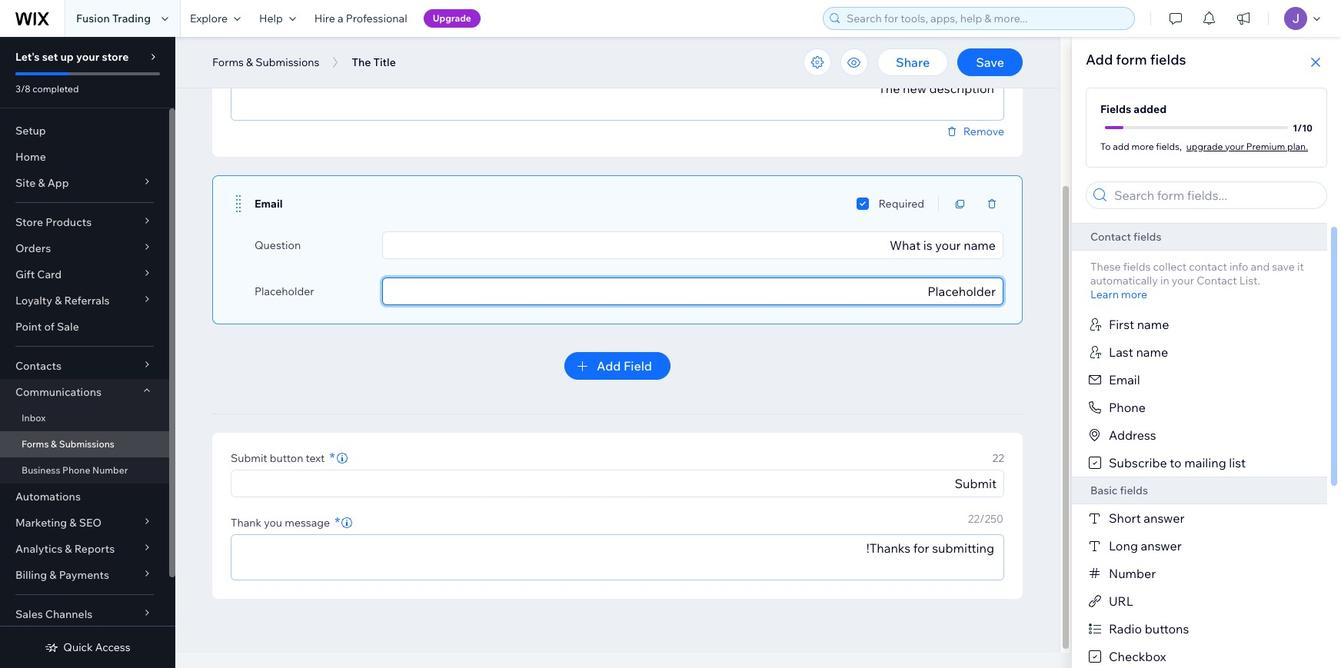 Task type: describe. For each thing, give the bounding box(es) containing it.
1 horizontal spatial email
[[1109, 372, 1140, 388]]

10
[[1302, 122, 1313, 133]]

hire a professional link
[[305, 0, 417, 37]]

save
[[976, 55, 1004, 70]]

answer for short answer
[[1144, 511, 1185, 526]]

last name
[[1109, 345, 1168, 360]]

name for last name
[[1136, 345, 1168, 360]]

marketing & seo
[[15, 516, 102, 530]]

save
[[1272, 260, 1295, 274]]

automations
[[15, 490, 81, 504]]

22 / 250
[[968, 512, 1004, 526]]

let's set up your store
[[15, 50, 129, 64]]

sales channels
[[15, 608, 93, 621]]

Add a short description... text field
[[232, 75, 1004, 120]]

phone inside sidebar element
[[62, 465, 90, 476]]

seo
[[79, 516, 102, 530]]

collect
[[1153, 260, 1187, 274]]

help button
[[250, 0, 305, 37]]

submissions for "forms & submissions" button
[[256, 55, 320, 69]]

these fields collect contact info and save it automatically in your contact list. learn more
[[1091, 260, 1304, 301]]

premium
[[1247, 140, 1285, 152]]

it
[[1298, 260, 1304, 274]]

forms for "forms & submissions" button
[[212, 55, 244, 69]]

automations link
[[0, 484, 169, 510]]

19 / 1000
[[962, 52, 1004, 66]]

3/8 completed
[[15, 83, 79, 95]]

e.g., Thanks for submitting! text field
[[232, 535, 1004, 580]]

to
[[1101, 140, 1111, 152]]

the title
[[352, 55, 396, 69]]

long answer
[[1109, 538, 1182, 554]]

your inside these fields collect contact info and save it automatically in your contact list. learn more
[[1172, 274, 1194, 288]]

message
[[285, 516, 330, 530]]

fields right form
[[1150, 51, 1186, 68]]

answer for long answer
[[1141, 538, 1182, 554]]

loyalty & referrals
[[15, 294, 110, 308]]

contacts
[[15, 359, 62, 373]]

Type your question here... field
[[388, 232, 998, 258]]

forms & submissions for forms & submissions link
[[22, 438, 115, 450]]

professional
[[346, 12, 407, 25]]

help
[[259, 12, 283, 25]]

store products button
[[0, 209, 169, 235]]

description
[[259, 56, 316, 70]]

upgrade your premium plan. button
[[1187, 139, 1308, 153]]

setup
[[15, 124, 46, 138]]

& for the loyalty & referrals dropdown button
[[55, 294, 62, 308]]

1000
[[978, 52, 1004, 66]]

fields added
[[1101, 102, 1167, 116]]

forms & submissions button
[[205, 51, 327, 74]]

0 vertical spatial more
[[1132, 140, 1154, 152]]

analytics & reports
[[15, 542, 115, 556]]

text
[[306, 451, 325, 465]]

automatically
[[1091, 274, 1158, 288]]

required
[[879, 197, 924, 211]]

hire a professional
[[314, 12, 407, 25]]

buttons
[[1145, 621, 1189, 637]]

share button
[[878, 48, 948, 76]]

22 for 22 / 250
[[968, 512, 980, 526]]

add form fields
[[1086, 51, 1186, 68]]

site & app button
[[0, 170, 169, 196]]

contact inside these fields collect contact info and save it automatically in your contact list. learn more
[[1197, 274, 1237, 288]]

& for site & app dropdown button at the top
[[38, 176, 45, 190]]

sale
[[57, 320, 79, 334]]

channels
[[45, 608, 93, 621]]

1
[[1293, 122, 1298, 133]]

list.
[[1240, 274, 1260, 288]]

gift card
[[15, 268, 62, 281]]

you
[[264, 516, 282, 530]]

products
[[46, 215, 92, 229]]

remove
[[963, 125, 1004, 138]]

a
[[338, 12, 344, 25]]

last
[[1109, 345, 1134, 360]]

first name
[[1109, 317, 1169, 332]]

& for "forms & submissions" button
[[246, 55, 253, 69]]

remove button
[[945, 125, 1004, 138]]

set
[[42, 50, 58, 64]]

quick access
[[63, 641, 130, 655]]

home link
[[0, 144, 169, 170]]

1 vertical spatial number
[[1109, 566, 1156, 581]]

up
[[60, 50, 74, 64]]

short answer
[[1109, 511, 1185, 526]]

upgrade button
[[424, 9, 481, 28]]

your inside sidebar element
[[76, 50, 99, 64]]

add for add field
[[597, 358, 621, 374]]

save button
[[958, 48, 1023, 76]]

communications button
[[0, 379, 169, 405]]

thank you message *
[[231, 514, 340, 531]]

form description
[[231, 56, 316, 70]]

home
[[15, 150, 46, 164]]

marketing & seo button
[[0, 510, 169, 536]]

plan.
[[1288, 140, 1308, 152]]

fusion
[[76, 12, 110, 25]]

250
[[985, 512, 1004, 526]]

subscribe to mailing list
[[1109, 455, 1246, 471]]

/ for 19
[[973, 52, 978, 66]]



Task type: locate. For each thing, give the bounding box(es) containing it.
forms & submissions for "forms & submissions" button
[[212, 55, 320, 69]]

& right loyalty
[[55, 294, 62, 308]]

number down forms & submissions link
[[92, 465, 128, 476]]

number down long
[[1109, 566, 1156, 581]]

1 vertical spatial email
[[1109, 372, 1140, 388]]

submit
[[231, 451, 267, 465]]

answer down short answer
[[1141, 538, 1182, 554]]

& inside the loyalty & referrals dropdown button
[[55, 294, 62, 308]]

2 horizontal spatial /
[[1298, 122, 1302, 133]]

1 horizontal spatial 22
[[993, 451, 1004, 465]]

submissions inside button
[[256, 55, 320, 69]]

* right text
[[330, 449, 335, 467]]

0 horizontal spatial forms & submissions
[[22, 438, 115, 450]]

1 / 10
[[1293, 122, 1313, 133]]

Add placeholder text… field
[[388, 278, 998, 305]]

contact up these
[[1091, 230, 1131, 244]]

number
[[92, 465, 128, 476], [1109, 566, 1156, 581]]

submissions
[[256, 55, 320, 69], [59, 438, 115, 450]]

communications
[[15, 385, 102, 399]]

orders button
[[0, 235, 169, 261]]

Search form fields... field
[[1110, 182, 1322, 208]]

add
[[1086, 51, 1113, 68], [597, 358, 621, 374]]

thank
[[231, 516, 262, 530]]

add inside button
[[597, 358, 621, 374]]

0 vertical spatial 22
[[993, 451, 1004, 465]]

quick
[[63, 641, 93, 655]]

payments
[[59, 568, 109, 582]]

business
[[22, 465, 60, 476]]

& for forms & submissions link
[[51, 438, 57, 450]]

submissions down inbox 'link'
[[59, 438, 115, 450]]

fields for contact
[[1134, 230, 1162, 244]]

1 vertical spatial name
[[1136, 345, 1168, 360]]

email up question
[[255, 197, 283, 211]]

your right upgrade
[[1225, 140, 1244, 152]]

0 vertical spatial *
[[330, 449, 335, 467]]

your right in
[[1172, 274, 1194, 288]]

2 vertical spatial your
[[1172, 274, 1194, 288]]

business phone number link
[[0, 458, 169, 484]]

gift
[[15, 268, 35, 281]]

forms & submissions
[[212, 55, 320, 69], [22, 438, 115, 450]]

Search for tools, apps, help & more... field
[[842, 8, 1130, 29]]

the
[[352, 55, 371, 69]]

0 horizontal spatial your
[[76, 50, 99, 64]]

forms & submissions down help
[[212, 55, 320, 69]]

learn more link
[[1091, 288, 1148, 301]]

& inside "forms & submissions" button
[[246, 55, 253, 69]]

& left seo
[[69, 516, 77, 530]]

1 vertical spatial *
[[335, 514, 340, 531]]

loyalty & referrals button
[[0, 288, 169, 314]]

& right billing
[[49, 568, 57, 582]]

0 vertical spatial /
[[973, 52, 978, 66]]

& inside marketing & seo dropdown button
[[69, 516, 77, 530]]

/ for 1
[[1298, 122, 1302, 133]]

1 vertical spatial /
[[1298, 122, 1302, 133]]

and
[[1251, 260, 1270, 274]]

forms down inbox
[[22, 438, 49, 450]]

card
[[37, 268, 62, 281]]

phone down forms & submissions link
[[62, 465, 90, 476]]

phone up address
[[1109, 400, 1146, 415]]

more right add
[[1132, 140, 1154, 152]]

fields left in
[[1124, 260, 1151, 274]]

0 vertical spatial answer
[[1144, 511, 1185, 526]]

0 horizontal spatial /
[[973, 52, 978, 66]]

2 horizontal spatial your
[[1225, 140, 1244, 152]]

1 vertical spatial answer
[[1141, 538, 1182, 554]]

number inside sidebar element
[[92, 465, 128, 476]]

site & app
[[15, 176, 69, 190]]

first
[[1109, 317, 1134, 332]]

name down first name
[[1136, 345, 1168, 360]]

marketing
[[15, 516, 67, 530]]

1 horizontal spatial forms & submissions
[[212, 55, 320, 69]]

billing
[[15, 568, 47, 582]]

& right site
[[38, 176, 45, 190]]

submissions for forms & submissions link
[[59, 438, 115, 450]]

store products
[[15, 215, 92, 229]]

1 vertical spatial more
[[1121, 288, 1148, 301]]

fields down 'subscribe'
[[1120, 484, 1148, 498]]

* for submit button text *
[[330, 449, 335, 467]]

let's
[[15, 50, 40, 64]]

reports
[[74, 542, 115, 556]]

loyalty
[[15, 294, 52, 308]]

19
[[962, 52, 973, 66]]

name for first name
[[1137, 317, 1169, 332]]

1 horizontal spatial forms
[[212, 55, 244, 69]]

1 horizontal spatial /
[[980, 512, 985, 526]]

submissions inside sidebar element
[[59, 438, 115, 450]]

billing & payments button
[[0, 562, 169, 588]]

share
[[896, 55, 930, 70]]

& for the billing & payments dropdown button
[[49, 568, 57, 582]]

answer
[[1144, 511, 1185, 526], [1141, 538, 1182, 554]]

& inside the billing & payments dropdown button
[[49, 568, 57, 582]]

inbox link
[[0, 405, 169, 431]]

add for add form fields
[[1086, 51, 1113, 68]]

fields inside these fields collect contact info and save it automatically in your contact list. learn more
[[1124, 260, 1151, 274]]

the title button
[[344, 51, 404, 74]]

0 horizontal spatial phone
[[62, 465, 90, 476]]

* right message
[[335, 514, 340, 531]]

add left form
[[1086, 51, 1113, 68]]

access
[[95, 641, 130, 655]]

0 vertical spatial submissions
[[256, 55, 320, 69]]

trading
[[112, 12, 151, 25]]

forms & submissions inside sidebar element
[[22, 438, 115, 450]]

question
[[255, 238, 301, 252]]

& up business
[[51, 438, 57, 450]]

completed
[[32, 83, 79, 95]]

1 vertical spatial add
[[597, 358, 621, 374]]

forms inside "forms & submissions" button
[[212, 55, 244, 69]]

0 horizontal spatial 22
[[968, 512, 980, 526]]

submissions down help button
[[256, 55, 320, 69]]

0 horizontal spatial add
[[597, 358, 621, 374]]

1 vertical spatial 22
[[968, 512, 980, 526]]

contact fields
[[1091, 230, 1162, 244]]

billing & payments
[[15, 568, 109, 582]]

1 horizontal spatial your
[[1172, 274, 1194, 288]]

0 horizontal spatial forms
[[22, 438, 49, 450]]

0 vertical spatial contact
[[1091, 230, 1131, 244]]

& inside site & app dropdown button
[[38, 176, 45, 190]]

1 vertical spatial phone
[[62, 465, 90, 476]]

forms down the explore
[[212, 55, 244, 69]]

explore
[[190, 12, 228, 25]]

contact left list.
[[1197, 274, 1237, 288]]

name
[[1137, 317, 1169, 332], [1136, 345, 1168, 360]]

fields up collect
[[1134, 230, 1162, 244]]

22 left 250
[[968, 512, 980, 526]]

radio buttons
[[1109, 621, 1189, 637]]

1 vertical spatial forms & submissions
[[22, 438, 115, 450]]

setup link
[[0, 118, 169, 144]]

* for thank you message *
[[335, 514, 340, 531]]

& left description
[[246, 55, 253, 69]]

orders
[[15, 241, 51, 255]]

0 horizontal spatial number
[[92, 465, 128, 476]]

quick access button
[[45, 641, 130, 655]]

forms & submissions link
[[0, 431, 169, 458]]

forms & submissions up business phone number
[[22, 438, 115, 450]]

sidebar element
[[0, 37, 175, 668]]

basic fields
[[1091, 484, 1148, 498]]

submit button text *
[[231, 449, 335, 467]]

long
[[1109, 538, 1138, 554]]

store
[[102, 50, 129, 64]]

add left field
[[597, 358, 621, 374]]

forms & submissions inside button
[[212, 55, 320, 69]]

0 vertical spatial forms & submissions
[[212, 55, 320, 69]]

0 vertical spatial phone
[[1109, 400, 1146, 415]]

email
[[255, 197, 283, 211], [1109, 372, 1140, 388]]

fields,
[[1156, 140, 1182, 152]]

inbox
[[22, 412, 46, 424]]

to add more fields, upgrade your premium plan.
[[1101, 140, 1308, 152]]

point
[[15, 320, 42, 334]]

forms inside forms & submissions link
[[22, 438, 49, 450]]

1 vertical spatial your
[[1225, 140, 1244, 152]]

1 vertical spatial contact
[[1197, 274, 1237, 288]]

contact
[[1189, 260, 1227, 274]]

list
[[1229, 455, 1246, 471]]

upgrade
[[433, 12, 471, 24]]

0 horizontal spatial submissions
[[59, 438, 115, 450]]

point of sale link
[[0, 314, 169, 340]]

answer up long answer
[[1144, 511, 1185, 526]]

hire
[[314, 12, 335, 25]]

add field
[[597, 358, 652, 374]]

/ for 22
[[980, 512, 985, 526]]

these
[[1091, 260, 1121, 274]]

None checkbox
[[857, 195, 869, 213]]

1 horizontal spatial number
[[1109, 566, 1156, 581]]

& inside analytics & reports popup button
[[65, 542, 72, 556]]

name up last name
[[1137, 317, 1169, 332]]

0 horizontal spatial email
[[255, 197, 283, 211]]

more inside these fields collect contact info and save it automatically in your contact list. learn more
[[1121, 288, 1148, 301]]

1 horizontal spatial submissions
[[256, 55, 320, 69]]

1 horizontal spatial contact
[[1197, 274, 1237, 288]]

short
[[1109, 511, 1141, 526]]

22 for 22
[[993, 451, 1004, 465]]

contacts button
[[0, 353, 169, 379]]

info
[[1230, 260, 1249, 274]]

0 vertical spatial number
[[92, 465, 128, 476]]

fields for these
[[1124, 260, 1151, 274]]

1 vertical spatial submissions
[[59, 438, 115, 450]]

1 horizontal spatial phone
[[1109, 400, 1146, 415]]

& for analytics & reports popup button
[[65, 542, 72, 556]]

0 vertical spatial forms
[[212, 55, 244, 69]]

add
[[1113, 140, 1130, 152]]

forms for forms & submissions link
[[22, 438, 49, 450]]

1 vertical spatial forms
[[22, 438, 49, 450]]

0 vertical spatial add
[[1086, 51, 1113, 68]]

22 up 250
[[993, 451, 1004, 465]]

email down last
[[1109, 372, 1140, 388]]

phone
[[1109, 400, 1146, 415], [62, 465, 90, 476]]

your right up on the left of the page
[[76, 50, 99, 64]]

mailing
[[1185, 455, 1227, 471]]

& for marketing & seo dropdown button
[[69, 516, 77, 530]]

& inside forms & submissions link
[[51, 438, 57, 450]]

0 vertical spatial name
[[1137, 317, 1169, 332]]

site
[[15, 176, 36, 190]]

0 vertical spatial your
[[76, 50, 99, 64]]

1 horizontal spatial add
[[1086, 51, 1113, 68]]

& left reports
[[65, 542, 72, 556]]

e.g., Submit field
[[236, 471, 999, 497]]

more right learn
[[1121, 288, 1148, 301]]

fields for basic
[[1120, 484, 1148, 498]]

to
[[1170, 455, 1182, 471]]

2 vertical spatial /
[[980, 512, 985, 526]]

0 vertical spatial email
[[255, 197, 283, 211]]

0 horizontal spatial contact
[[1091, 230, 1131, 244]]



Task type: vqa. For each thing, say whether or not it's contained in the screenshot.
the All
no



